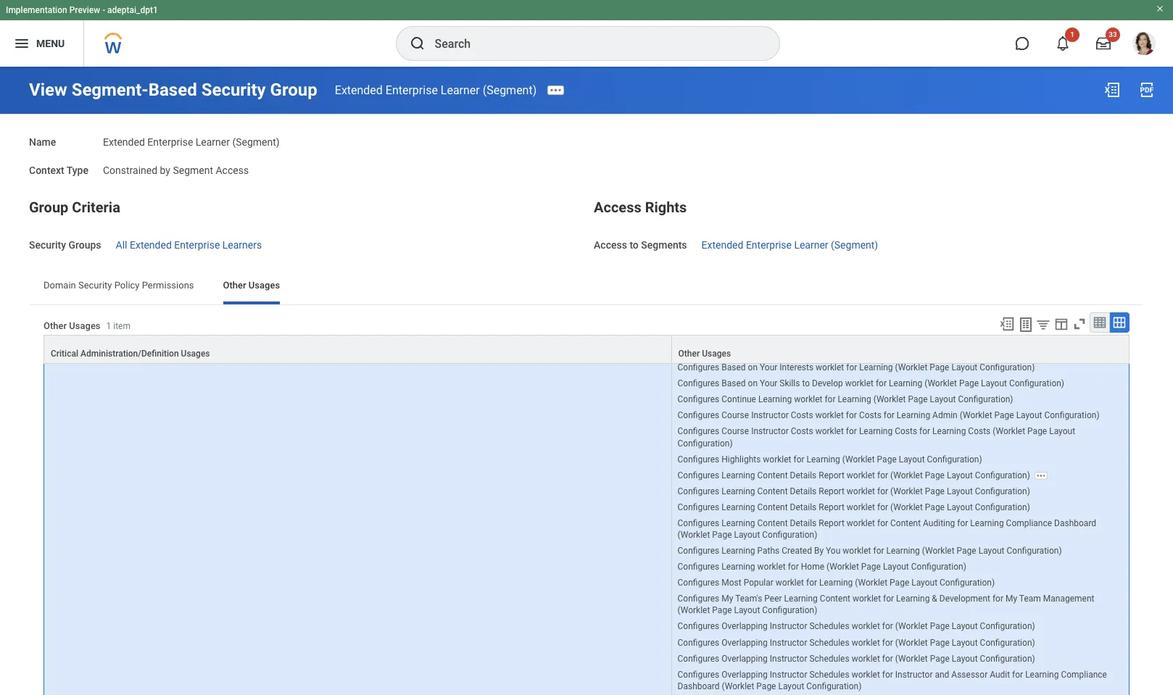 Task type: describe. For each thing, give the bounding box(es) containing it.
search image
[[409, 35, 426, 52]]

configures for configures learning paths created by you worklet for learning (worklet page layout configuration) element
[[678, 546, 720, 556]]

configures for third configures overlapping instructor schedules worklet for (worklet page layout configuration) element from the bottom of the 'items selected' list
[[678, 622, 720, 632]]

team
[[1020, 594, 1041, 604]]

configures overlapping instructor schedules worklet for (worklet page layout configuration) for second configures overlapping instructor schedules worklet for (worklet page layout configuration) element from the bottom
[[678, 638, 1036, 648]]

other usages inside tab list
[[223, 280, 280, 291]]

configures based on your interests worklet for learning (worklet page layout configuration)
[[678, 363, 1035, 373]]

(worklet inside configures course instructor costs worklet for learning costs for learning costs (worklet page layout configuration)
[[993, 427, 1026, 437]]

group criteria button
[[29, 198, 120, 216]]

select to filter grid data image
[[1036, 317, 1052, 332]]

menu banner
[[0, 0, 1174, 67]]

0 horizontal spatial other
[[44, 320, 67, 331]]

compliance for audit
[[1062, 670, 1108, 680]]

2 configures learning content details report worklet for (worklet page layout configuration) from the top
[[678, 487, 1031, 497]]

menu
[[36, 37, 65, 49]]

export to excel image for other usages
[[1000, 316, 1016, 332]]

configures learning content details report worklet for content auditing for learning compliance dashboard (worklet page layout configuration)
[[678, 519, 1097, 540]]

group inside 'group'
[[29, 198, 68, 216]]

report for 3rd configures learning content details report worklet for (worklet page layout configuration) element
[[819, 503, 845, 513]]

enterprise inside the access rights group
[[746, 239, 792, 251]]

extended enterprise learner (segment) for access to segments
[[702, 239, 879, 251]]

(worklet inside configures my team's peer learning content worklet for learning & development for my team management (worklet page layout configuration)
[[678, 606, 710, 616]]

other usages button
[[672, 336, 1129, 364]]

learning inside configures overlapping instructor schedules worklet for instructor and assessor audit for learning compliance dashboard (worklet page layout configuration)
[[1026, 670, 1059, 680]]

(segment) for view segment-based security group
[[483, 83, 537, 97]]

audit
[[990, 670, 1011, 680]]

configuration) inside configures learning paths created by you worklet for learning (worklet page layout configuration) element
[[1007, 546, 1062, 556]]

and inside configures average content rating and comments worklet for content auditing for learning compliance dashboard (worklet page layout configuration)
[[815, 335, 829, 345]]

worklet inside configures learning content details report worklet for content auditing for learning compliance dashboard (worklet page layout configuration)
[[847, 519, 876, 529]]

critical
[[51, 349, 78, 359]]

configures overlapping instructor schedules worklet for instructor and assessor audit for learning compliance dashboard (worklet page layout configuration)
[[678, 670, 1108, 692]]

enterprise inside name element
[[147, 136, 193, 148]]

configuration) inside configures highlights worklet for learning (worklet page layout configuration) element
[[927, 454, 983, 465]]

segment-
[[72, 80, 148, 100]]

configures for configures most popular worklet for learning (worklet page layout configuration) element at the right bottom of the page
[[678, 578, 720, 588]]

configures overlapping instructor schedules worklet for (worklet page layout configuration) for 3rd configures overlapping instructor schedules worklet for (worklet page layout configuration) element from the top
[[678, 654, 1036, 664]]

layout inside configures learning content details report worklet for content auditing for learning compliance dashboard (worklet page layout configuration)
[[734, 530, 760, 540]]

0 vertical spatial based
[[148, 80, 197, 100]]

export to excel image for view segment-based security group
[[1104, 81, 1121, 99]]

access rights button
[[594, 198, 687, 216]]

configures highlights worklet for learning (worklet page layout configuration) element
[[678, 452, 983, 465]]

page inside configures average content rating and comments worklet for content auditing for learning compliance dashboard (worklet page layout configuration)
[[757, 347, 776, 357]]

rating
[[788, 335, 813, 345]]

configures learning content details report worklet for content auditing for learning compliance dashboard (worklet page layout configuration) element
[[678, 516, 1097, 540]]

2 configures overlapping instructor schedules worklet for (worklet page layout configuration) element from the top
[[678, 635, 1036, 648]]

configures for configures average content rating and comments worklet for content auditing for learning compliance dashboard (worklet page layout configuration) element
[[678, 335, 720, 345]]

configures for 3rd configures overlapping instructor schedules worklet for (worklet page layout configuration) element from the top
[[678, 654, 720, 664]]

configures overlapping instructor schedules worklet for instructor and assessor audit for learning compliance dashboard (worklet page layout configuration) element
[[678, 667, 1108, 692]]

&
[[932, 594, 938, 604]]

Search Workday  search field
[[435, 28, 750, 59]]

1 button
[[1047, 28, 1080, 59]]

configures for configures continue learning worklet for learning (worklet page layout configuration) element at the bottom
[[678, 395, 720, 405]]

peer
[[765, 594, 782, 604]]

worklet inside configures my team's peer learning content worklet for learning & development for my team management (worklet page layout configuration)
[[853, 594, 881, 604]]

develop
[[812, 379, 843, 389]]

created
[[782, 546, 812, 556]]

configures learning worklet for home (worklet page layout configuration)
[[678, 562, 967, 572]]

access for access rights
[[594, 198, 642, 216]]

report for second configures learning content details report worklet for (worklet page layout configuration) element from the top
[[819, 487, 845, 497]]

configures average content rating and comments worklet for content auditing for learning compliance dashboard (worklet page layout configuration)
[[678, 335, 1082, 357]]

33 button
[[1088, 28, 1121, 59]]

3 configures learning content details report worklet for (worklet page layout configuration) from the top
[[678, 503, 1031, 513]]

configures highlights worklet for learning (worklet page layout configuration)
[[678, 454, 983, 465]]

details for 1st configures learning content details report worklet for (worklet page layout configuration) element from the top
[[790, 471, 817, 481]]

access inside context type element
[[216, 164, 249, 176]]

permissions
[[142, 280, 194, 291]]

popular
[[744, 578, 774, 588]]

auditing inside configures average content rating and comments worklet for content auditing for learning compliance dashboard (worklet page layout configuration)
[[953, 335, 985, 345]]

1 my from the left
[[722, 594, 734, 604]]

domain
[[44, 280, 76, 291]]

content inside configures my team's peer learning content worklet for learning & development for my team management (worklet page layout configuration)
[[820, 594, 851, 604]]

paths
[[758, 546, 780, 556]]

configures my team's peer learning content worklet for learning & development for my team management (worklet page layout configuration) element
[[678, 591, 1095, 616]]

overlapping for 3rd configures overlapping instructor schedules worklet for (worklet page layout configuration) element from the top
[[722, 654, 768, 664]]

configures based on your skills to develop worklet for learning (worklet page layout configuration)
[[678, 379, 1065, 389]]

3 configures overlapping instructor schedules worklet for (worklet page layout configuration) element from the top
[[678, 651, 1036, 664]]

overlapping for third configures overlapping instructor schedules worklet for (worklet page layout configuration) element from the bottom of the 'items selected' list
[[722, 622, 768, 632]]

page inside configures overlapping instructor schedules worklet for instructor and assessor audit for learning compliance dashboard (worklet page layout configuration)
[[757, 682, 776, 692]]

instructor inside configures course instructor costs worklet for learning costs for learning costs (worklet page layout configuration)
[[752, 427, 789, 437]]

and inside configures overlapping instructor schedules worklet for instructor and assessor audit for learning compliance dashboard (worklet page layout configuration)
[[935, 670, 950, 680]]

configures course instructor costs worklet for costs for learning admin (worklet page layout configuration)
[[678, 411, 1100, 421]]

layout inside configures overlapping instructor schedules worklet for instructor and assessor audit for learning compliance dashboard (worklet page layout configuration)
[[779, 682, 805, 692]]

configuration) inside configures course instructor costs worklet for costs for learning admin (worklet page layout configuration) element
[[1045, 411, 1100, 421]]

fullscreen image
[[1072, 316, 1088, 332]]

security inside group criteria 'group'
[[29, 239, 66, 251]]

group criteria group
[[29, 195, 580, 253]]

details for 3rd configures learning content details report worklet for (worklet page layout configuration) element
[[790, 503, 817, 513]]

33
[[1109, 30, 1118, 38]]

learner inside name element
[[196, 136, 230, 148]]

2 my from the left
[[1006, 594, 1018, 604]]

critical administration/definition usages
[[51, 349, 210, 359]]

item
[[113, 321, 131, 331]]

your for interests
[[760, 363, 778, 373]]

constrained
[[103, 164, 157, 176]]

rights
[[645, 198, 687, 216]]

extended enterprise learner (segment) link for view segment-based security group
[[335, 83, 537, 97]]

configuration) inside configures average content rating and comments worklet for content auditing for learning compliance dashboard (worklet page layout configuration)
[[807, 347, 862, 357]]

extended for extended enterprise learner (segment) link inside the the access rights group
[[702, 239, 744, 251]]

name
[[29, 136, 56, 148]]

access for access to segments
[[594, 239, 627, 251]]

auditing inside configures learning content details report worklet for content auditing for learning compliance dashboard (worklet page layout configuration)
[[923, 519, 956, 529]]

table image
[[1093, 316, 1108, 330]]

constrained by segment access
[[103, 164, 249, 176]]

0 horizontal spatial extended enterprise learner (segment)
[[103, 136, 280, 148]]

management
[[1044, 594, 1095, 604]]

configuration) inside configures overlapping instructor schedules worklet for instructor and assessor audit for learning compliance dashboard (worklet page layout configuration)
[[807, 682, 862, 692]]

interests
[[780, 363, 814, 373]]

assessor
[[952, 670, 988, 680]]

view
[[29, 80, 67, 100]]

view printable version (pdf) image
[[1139, 81, 1156, 99]]

configuration) inside configures my team's peer learning content worklet for learning & development for my team management (worklet page layout configuration)
[[763, 606, 818, 616]]

dashboard inside configures learning content details report worklet for content auditing for learning compliance dashboard (worklet page layout configuration)
[[1055, 519, 1097, 529]]

other usages inside popup button
[[679, 349, 731, 359]]

implementation preview -   adeptai_dpt1
[[6, 5, 158, 15]]

1 configures learning content details report worklet for (worklet page layout configuration) element from the top
[[678, 468, 1031, 481]]

admin
[[933, 411, 958, 421]]

usages inside "critical administration/definition usages" popup button
[[181, 349, 210, 359]]

worklet inside configures course instructor costs worklet for learning costs for learning costs (worklet page layout configuration)
[[816, 427, 844, 437]]

you
[[826, 546, 841, 556]]

criteria
[[72, 198, 120, 216]]

on for interests
[[748, 363, 758, 373]]

worklet inside configures overlapping instructor schedules worklet for instructor and assessor audit for learning compliance dashboard (worklet page layout configuration)
[[852, 670, 880, 680]]

configures learning paths created by you worklet for learning (worklet page layout configuration) element
[[678, 543, 1062, 556]]

preview
[[69, 5, 100, 15]]

context type element
[[103, 156, 249, 177]]

other inside popup button
[[679, 349, 700, 359]]

all extended enterprise learners
[[116, 239, 262, 251]]

groups
[[69, 239, 101, 251]]

policy
[[114, 280, 140, 291]]

extended inside 'link'
[[130, 239, 172, 251]]

configures overlapping instructor schedules worklet for (worklet page layout configuration) for third configures overlapping instructor schedules worklet for (worklet page layout configuration) element from the bottom of the 'items selected' list
[[678, 622, 1036, 632]]

average
[[722, 335, 753, 345]]

1 configures learning content details report worklet for (worklet page layout configuration) from the top
[[678, 471, 1031, 481]]

details for second configures learning content details report worklet for (worklet page layout configuration) element from the top
[[790, 487, 817, 497]]

administration/definition
[[81, 349, 179, 359]]

report for 1st configures learning content details report worklet for (worklet page layout configuration) element from the top
[[819, 471, 845, 481]]

configures course instructor costs worklet for learning costs for learning costs (worklet page layout configuration) element
[[678, 424, 1076, 449]]

on for skills
[[748, 379, 758, 389]]

details for configures learning content details report worklet for content auditing for learning compliance dashboard (worklet page layout configuration) element at right bottom
[[790, 519, 817, 529]]

9 configures from the top
[[678, 487, 720, 497]]

(worklet inside configures overlapping instructor schedules worklet for instructor and assessor audit for learning compliance dashboard (worklet page layout configuration)
[[722, 682, 755, 692]]

extended for extended enterprise learner (segment) link related to view segment-based security group
[[335, 83, 383, 97]]

domain security policy permissions
[[44, 280, 194, 291]]

1 horizontal spatial security
[[78, 280, 112, 291]]

usages up the critical on the left of the page
[[69, 320, 101, 331]]

configures for "configures learning worklet for home (worklet page layout configuration)" element
[[678, 562, 720, 572]]

configuration) inside configures most popular worklet for learning (worklet page layout configuration) element
[[940, 578, 995, 588]]

2 configures learning content details report worklet for (worklet page layout configuration) element from the top
[[678, 484, 1031, 497]]

other usages 1 item
[[44, 320, 131, 331]]

learner for access to segments
[[795, 239, 829, 251]]

configures for configures based on your skills to develop worklet for learning (worklet page layout configuration) element
[[678, 379, 720, 389]]

1 inside other usages 1 item
[[106, 321, 111, 331]]

home
[[801, 562, 825, 572]]

context type
[[29, 164, 88, 176]]

learner for view segment-based security group
[[441, 83, 480, 97]]

toolbar inside view segment-based security group main content
[[993, 313, 1130, 335]]

configures continue learning worklet for learning (worklet page layout configuration)
[[678, 395, 1014, 405]]



Task type: locate. For each thing, give the bounding box(es) containing it.
dashboard
[[678, 347, 720, 357], [1055, 519, 1097, 529], [678, 682, 720, 692]]

security groups
[[29, 239, 101, 251]]

1 vertical spatial group
[[29, 198, 68, 216]]

1 vertical spatial your
[[760, 379, 778, 389]]

1 vertical spatial auditing
[[923, 519, 956, 529]]

comments
[[832, 335, 874, 345]]

1 your from the top
[[760, 363, 778, 373]]

overlapping
[[722, 622, 768, 632], [722, 638, 768, 648], [722, 654, 768, 664], [722, 670, 768, 680]]

page inside configures learning content details report worklet for content auditing for learning compliance dashboard (worklet page layout configuration)
[[713, 530, 732, 540]]

configures continue learning worklet for learning (worklet page layout configuration) element
[[678, 392, 1014, 405]]

course for configures course instructor costs worklet for costs for learning admin (worklet page layout configuration)
[[722, 411, 749, 421]]

1 right notifications large "icon"
[[1071, 30, 1075, 38]]

0 vertical spatial auditing
[[953, 335, 985, 345]]

configures for configures overlapping instructor schedules worklet for instructor and assessor audit for learning compliance dashboard (worklet page layout configuration) element
[[678, 670, 720, 680]]

configures for configures my team's peer learning content worklet for learning & development for my team management (worklet page layout configuration) 'element'
[[678, 594, 720, 604]]

expand table image
[[1113, 316, 1127, 330]]

development
[[940, 594, 991, 604]]

1
[[1071, 30, 1075, 38], [106, 321, 111, 331]]

configures inside "configures learning worklet for home (worklet page layout configuration)" element
[[678, 562, 720, 572]]

3 configures overlapping instructor schedules worklet for (worklet page layout configuration) from the top
[[678, 654, 1036, 664]]

usages inside 'other usages' popup button
[[702, 349, 731, 359]]

1 horizontal spatial extended enterprise learner (segment) link
[[702, 236, 879, 251]]

2 vertical spatial security
[[78, 280, 112, 291]]

1 vertical spatial (segment)
[[232, 136, 280, 148]]

layout inside configures average content rating and comments worklet for content auditing for learning compliance dashboard (worklet page layout configuration)
[[779, 347, 805, 357]]

to
[[630, 239, 639, 251], [803, 379, 810, 389]]

1 course from the top
[[722, 411, 749, 421]]

0 vertical spatial other
[[223, 280, 246, 291]]

0 vertical spatial other usages
[[223, 280, 280, 291]]

1 vertical spatial compliance
[[1007, 519, 1053, 529]]

0 vertical spatial access
[[216, 164, 249, 176]]

1 horizontal spatial my
[[1006, 594, 1018, 604]]

page inside configures course instructor costs worklet for learning costs for learning costs (worklet page layout configuration)
[[1028, 427, 1048, 437]]

2 details from the top
[[790, 487, 817, 497]]

access right the segment
[[216, 164, 249, 176]]

learning inside configures average content rating and comments worklet for content auditing for learning compliance dashboard (worklet page layout configuration)
[[1000, 335, 1034, 345]]

14 configures from the top
[[678, 578, 720, 588]]

1 report from the top
[[819, 471, 845, 481]]

configures for configures highlights worklet for learning (worklet page layout configuration) element
[[678, 454, 720, 465]]

1 vertical spatial extended enterprise learner (segment) link
[[702, 236, 879, 251]]

0 horizontal spatial 1
[[106, 321, 111, 331]]

0 vertical spatial extended enterprise learner (segment) link
[[335, 83, 537, 97]]

report inside configures learning content details report worklet for content auditing for learning compliance dashboard (worklet page layout configuration)
[[819, 519, 845, 529]]

compliance inside configures learning content details report worklet for content auditing for learning compliance dashboard (worklet page layout configuration)
[[1007, 519, 1053, 529]]

configures learning content details report worklet for (worklet page layout configuration) element
[[678, 468, 1031, 481], [678, 484, 1031, 497], [678, 500, 1031, 513]]

instructor
[[752, 411, 789, 421], [752, 427, 789, 437], [770, 622, 808, 632], [770, 638, 808, 648], [770, 654, 808, 664], [770, 670, 808, 680], [896, 670, 933, 680]]

3 details from the top
[[790, 503, 817, 513]]

1 horizontal spatial group
[[270, 80, 318, 100]]

toolbar
[[993, 313, 1130, 335]]

other usages down learners
[[223, 280, 280, 291]]

my left team in the bottom of the page
[[1006, 594, 1018, 604]]

course for configures course instructor costs worklet for learning costs for learning costs (worklet page layout configuration)
[[722, 427, 749, 437]]

(segment)
[[483, 83, 537, 97], [232, 136, 280, 148], [831, 239, 879, 251]]

most
[[722, 578, 742, 588]]

my down most
[[722, 594, 734, 604]]

to right "skills" at the bottom right of the page
[[803, 379, 810, 389]]

based down the average
[[722, 363, 746, 373]]

access down access rights
[[594, 239, 627, 251]]

other usages down the average
[[679, 349, 731, 359]]

(segment) for access to segments
[[831, 239, 879, 251]]

configuration) inside configures course instructor costs worklet for learning costs for learning costs (worklet page layout configuration)
[[678, 438, 733, 449]]

2 vertical spatial configures learning content details report worklet for (worklet page layout configuration) element
[[678, 500, 1031, 513]]

profile logan mcneil image
[[1133, 32, 1156, 58]]

configuration)
[[807, 347, 862, 357], [980, 363, 1035, 373], [1010, 379, 1065, 389], [959, 395, 1014, 405], [1045, 411, 1100, 421], [678, 438, 733, 449], [927, 454, 983, 465], [975, 471, 1031, 481], [975, 487, 1031, 497], [975, 503, 1031, 513], [763, 530, 818, 540], [1007, 546, 1062, 556], [912, 562, 967, 572], [940, 578, 995, 588], [763, 606, 818, 616], [980, 622, 1036, 632], [980, 638, 1036, 648], [980, 654, 1036, 664], [807, 682, 862, 692]]

2 horizontal spatial extended enterprise learner (segment)
[[702, 239, 879, 251]]

configures learning content details report worklet for (worklet page layout configuration)
[[678, 471, 1031, 481], [678, 487, 1031, 497], [678, 503, 1031, 513]]

worklet inside configures average content rating and comments worklet for content auditing for learning compliance dashboard (worklet page layout configuration)
[[876, 335, 905, 345]]

row containing critical administration/definition usages
[[44, 335, 1130, 364]]

2 report from the top
[[819, 487, 845, 497]]

notifications large image
[[1056, 36, 1071, 51]]

layout
[[779, 347, 805, 357], [952, 363, 978, 373], [981, 379, 1008, 389], [930, 395, 956, 405], [1017, 411, 1043, 421], [1050, 427, 1076, 437], [899, 454, 925, 465], [947, 471, 973, 481], [947, 487, 973, 497], [947, 503, 973, 513], [734, 530, 760, 540], [979, 546, 1005, 556], [883, 562, 909, 572], [912, 578, 938, 588], [734, 606, 760, 616], [952, 622, 978, 632], [952, 638, 978, 648], [952, 654, 978, 664], [779, 682, 805, 692]]

1 vertical spatial extended enterprise learner (segment)
[[103, 136, 280, 148]]

cell
[[44, 198, 672, 696]]

learner inside the access rights group
[[795, 239, 829, 251]]

based up the continue
[[722, 379, 746, 389]]

implementation
[[6, 5, 67, 15]]

export to excel image left the export to worksheets icon on the top right of page
[[1000, 316, 1016, 332]]

configures based on your interests worklet for learning (worklet page layout configuration) element
[[678, 360, 1035, 373]]

2 schedules from the top
[[810, 638, 850, 648]]

0 vertical spatial extended enterprise learner (segment)
[[335, 83, 537, 97]]

3 report from the top
[[819, 503, 845, 513]]

1 vertical spatial configures learning content details report worklet for (worklet page layout configuration) element
[[678, 484, 1031, 497]]

4 configures from the top
[[678, 395, 720, 405]]

extended
[[335, 83, 383, 97], [103, 136, 145, 148], [130, 239, 172, 251], [702, 239, 744, 251]]

1 row from the top
[[44, 198, 1130, 696]]

all extended enterprise learners link
[[116, 236, 262, 251]]

critical administration/definition usages button
[[44, 336, 671, 364]]

cell inside view segment-based security group main content
[[44, 198, 672, 696]]

extended inside the access rights group
[[702, 239, 744, 251]]

1 configures from the top
[[678, 335, 720, 345]]

1 vertical spatial security
[[29, 239, 66, 251]]

2 vertical spatial extended enterprise learner (segment)
[[702, 239, 879, 251]]

group criteria
[[29, 198, 120, 216]]

configures inside configures average content rating and comments worklet for content auditing for learning compliance dashboard (worklet page layout configuration)
[[678, 335, 720, 345]]

6 configures from the top
[[678, 427, 720, 437]]

0 horizontal spatial my
[[722, 594, 734, 604]]

compliance
[[1036, 335, 1082, 345], [1007, 519, 1053, 529], [1062, 670, 1108, 680]]

2 vertical spatial other
[[679, 349, 700, 359]]

0 vertical spatial on
[[748, 363, 758, 373]]

tab list
[[29, 270, 1145, 305]]

security up name element
[[201, 80, 266, 100]]

configures inside configures learning content details report worklet for content auditing for learning compliance dashboard (worklet page layout configuration)
[[678, 519, 720, 529]]

0 vertical spatial security
[[201, 80, 266, 100]]

layout inside configures course instructor costs worklet for learning costs for learning costs (worklet page layout configuration)
[[1050, 427, 1076, 437]]

by
[[815, 546, 824, 556]]

1 configures overlapping instructor schedules worklet for (worklet page layout configuration) element from the top
[[678, 619, 1036, 632]]

worklet
[[876, 335, 905, 345], [816, 363, 845, 373], [846, 379, 874, 389], [794, 395, 823, 405], [816, 411, 844, 421], [816, 427, 844, 437], [763, 454, 792, 465], [847, 471, 876, 481], [847, 487, 876, 497], [847, 503, 876, 513], [847, 519, 876, 529], [843, 546, 872, 556], [758, 562, 786, 572], [776, 578, 804, 588], [853, 594, 881, 604], [852, 622, 880, 632], [852, 638, 880, 648], [852, 654, 880, 664], [852, 670, 880, 680]]

configures inside configures course instructor costs worklet for learning costs for learning costs (worklet page layout configuration)
[[678, 427, 720, 437]]

1 vertical spatial course
[[722, 427, 749, 437]]

tab list containing domain security policy permissions
[[29, 270, 1145, 305]]

configures overlapping instructor schedules worklet for (worklet page layout configuration)
[[678, 622, 1036, 632], [678, 638, 1036, 648], [678, 654, 1036, 664]]

4 schedules from the top
[[810, 670, 850, 680]]

1 horizontal spatial other
[[223, 280, 246, 291]]

your left interests
[[760, 363, 778, 373]]

my
[[722, 594, 734, 604], [1006, 594, 1018, 604]]

0 vertical spatial compliance
[[1036, 335, 1082, 345]]

configures for configures learning content details report worklet for content auditing for learning compliance dashboard (worklet page layout configuration) element at right bottom
[[678, 519, 720, 529]]

13 configures from the top
[[678, 562, 720, 572]]

configures for configures based on your interests worklet for learning (worklet page layout configuration) element
[[678, 363, 720, 373]]

configures most popular worklet for learning (worklet page layout configuration)
[[678, 578, 995, 588]]

0 horizontal spatial to
[[630, 239, 639, 251]]

configures average content rating and comments worklet for content auditing for learning compliance dashboard (worklet page layout configuration) element
[[678, 332, 1082, 357]]

dashboard inside configures average content rating and comments worklet for content auditing for learning compliance dashboard (worklet page layout configuration)
[[678, 347, 720, 357]]

extended enterprise learner (segment) inside the access rights group
[[702, 239, 879, 251]]

other
[[223, 280, 246, 291], [44, 320, 67, 331], [679, 349, 700, 359]]

course
[[722, 411, 749, 421], [722, 427, 749, 437]]

2 vertical spatial (segment)
[[831, 239, 879, 251]]

2 horizontal spatial learner
[[795, 239, 829, 251]]

1 vertical spatial configures overlapping instructor schedules worklet for (worklet page layout configuration)
[[678, 638, 1036, 648]]

other usages
[[223, 280, 280, 291], [679, 349, 731, 359]]

configures inside configures course instructor costs worklet for costs for learning admin (worklet page layout configuration) element
[[678, 411, 720, 421]]

2 horizontal spatial (segment)
[[831, 239, 879, 251]]

learning
[[1000, 335, 1034, 345], [860, 363, 893, 373], [889, 379, 923, 389], [759, 395, 792, 405], [838, 395, 872, 405], [897, 411, 931, 421], [859, 427, 893, 437], [933, 427, 966, 437], [807, 454, 841, 465], [722, 471, 756, 481], [722, 487, 756, 497], [722, 503, 756, 513], [722, 519, 756, 529], [971, 519, 1004, 529], [722, 546, 756, 556], [887, 546, 920, 556], [722, 562, 756, 572], [820, 578, 853, 588], [785, 594, 818, 604], [897, 594, 930, 604], [1026, 670, 1059, 680]]

enterprise
[[386, 83, 438, 97], [147, 136, 193, 148], [174, 239, 220, 251], [746, 239, 792, 251]]

2 configures overlapping instructor schedules worklet for (worklet page layout configuration) from the top
[[678, 638, 1036, 648]]

configures my team's peer learning content worklet for learning & development for my team management (worklet page layout configuration)
[[678, 594, 1095, 616]]

1 vertical spatial other
[[44, 320, 67, 331]]

access
[[216, 164, 249, 176], [594, 198, 642, 216], [594, 239, 627, 251]]

19 configures from the top
[[678, 670, 720, 680]]

0 horizontal spatial (segment)
[[232, 136, 280, 148]]

0 vertical spatial learner
[[441, 83, 480, 97]]

extended enterprise learner (segment) link
[[335, 83, 537, 97], [702, 236, 879, 251]]

course inside configures course instructor costs worklet for learning costs for learning costs (worklet page layout configuration)
[[722, 427, 749, 437]]

configures learning paths created by you worklet for learning (worklet page layout configuration)
[[678, 546, 1062, 556]]

usages down the average
[[702, 349, 731, 359]]

12 configures from the top
[[678, 546, 720, 556]]

your left "skills" at the bottom right of the page
[[760, 379, 778, 389]]

name element
[[103, 128, 280, 149]]

and left assessor
[[935, 670, 950, 680]]

1 vertical spatial export to excel image
[[1000, 316, 1016, 332]]

extended inside name element
[[103, 136, 145, 148]]

compliance inside configures overlapping instructor schedules worklet for instructor and assessor audit for learning compliance dashboard (worklet page layout configuration)
[[1062, 670, 1108, 680]]

configures inside configures highlights worklet for learning (worklet page layout configuration) element
[[678, 454, 720, 465]]

configuration) inside configures based on your skills to develop worklet for learning (worklet page layout configuration) element
[[1010, 379, 1065, 389]]

2 vertical spatial configures overlapping instructor schedules worklet for (worklet page layout configuration)
[[678, 654, 1036, 664]]

to inside 'items selected' list
[[803, 379, 810, 389]]

access up access to segments
[[594, 198, 642, 216]]

continue
[[722, 395, 757, 405]]

2 vertical spatial dashboard
[[678, 682, 720, 692]]

1 vertical spatial other usages
[[679, 349, 731, 359]]

dashboard inside configures overlapping instructor schedules worklet for instructor and assessor audit for learning compliance dashboard (worklet page layout configuration)
[[678, 682, 720, 692]]

0 vertical spatial your
[[760, 363, 778, 373]]

1 configures overlapping instructor schedules worklet for (worklet page layout configuration) from the top
[[678, 622, 1036, 632]]

inbox large image
[[1097, 36, 1111, 51]]

security left "policy"
[[78, 280, 112, 291]]

menu button
[[0, 20, 84, 67]]

3 configures learning content details report worklet for (worklet page layout configuration) element from the top
[[678, 500, 1031, 513]]

1 horizontal spatial 1
[[1071, 30, 1075, 38]]

your for skills
[[760, 379, 778, 389]]

to inside the access rights group
[[630, 239, 639, 251]]

on up the continue
[[748, 379, 758, 389]]

configures based on your skills to develop worklet for learning (worklet page layout configuration) element
[[678, 376, 1065, 389]]

1 horizontal spatial learner
[[441, 83, 480, 97]]

and right rating
[[815, 335, 829, 345]]

0 horizontal spatial and
[[815, 335, 829, 345]]

skills
[[780, 379, 800, 389]]

your
[[760, 363, 778, 373], [760, 379, 778, 389]]

compliance inside configures average content rating and comments worklet for content auditing for learning compliance dashboard (worklet page layout configuration)
[[1036, 335, 1082, 345]]

export to worksheets image
[[1018, 316, 1035, 334]]

1 schedules from the top
[[810, 622, 850, 632]]

details inside configures learning content details report worklet for content auditing for learning compliance dashboard (worklet page layout configuration)
[[790, 519, 817, 529]]

0 vertical spatial group
[[270, 80, 318, 100]]

-
[[102, 5, 105, 15]]

0 vertical spatial and
[[815, 335, 829, 345]]

1 horizontal spatial and
[[935, 670, 950, 680]]

configuration) inside "configures learning worklet for home (worklet page layout configuration)" element
[[912, 562, 967, 572]]

1 vertical spatial configures overlapping instructor schedules worklet for (worklet page layout configuration) element
[[678, 635, 1036, 648]]

2 vertical spatial access
[[594, 239, 627, 251]]

2 vertical spatial configures overlapping instructor schedules worklet for (worklet page layout configuration) element
[[678, 651, 1036, 664]]

11 configures from the top
[[678, 519, 720, 529]]

on down the average
[[748, 363, 758, 373]]

overlapping for configures overlapping instructor schedules worklet for instructor and assessor audit for learning compliance dashboard (worklet page layout configuration) element
[[722, 670, 768, 680]]

1 vertical spatial based
[[722, 363, 746, 373]]

enterprise inside all extended enterprise learners 'link'
[[174, 239, 220, 251]]

(worklet inside configures learning content details report worklet for content auditing for learning compliance dashboard (worklet page layout configuration)
[[678, 530, 710, 540]]

dashboard for configures average content rating and comments worklet for content auditing for learning compliance dashboard (worklet page layout configuration)
[[678, 347, 720, 357]]

0 horizontal spatial security
[[29, 239, 66, 251]]

team's
[[736, 594, 763, 604]]

(segment) inside the access rights group
[[831, 239, 879, 251]]

2 vertical spatial based
[[722, 379, 746, 389]]

overlapping inside configures overlapping instructor schedules worklet for instructor and assessor audit for learning compliance dashboard (worklet page layout configuration)
[[722, 670, 768, 680]]

costs
[[791, 411, 814, 421], [859, 411, 882, 421], [791, 427, 814, 437], [895, 427, 918, 437], [969, 427, 991, 437]]

adeptai_dpt1
[[107, 5, 158, 15]]

1 horizontal spatial export to excel image
[[1104, 81, 1121, 99]]

5 configures from the top
[[678, 411, 720, 421]]

1 details from the top
[[790, 471, 817, 481]]

row
[[44, 198, 1130, 696], [44, 335, 1130, 364]]

(segment) inside name element
[[232, 136, 280, 148]]

report for configures learning content details report worklet for content auditing for learning compliance dashboard (worklet page layout configuration) element at right bottom
[[819, 519, 845, 529]]

1 horizontal spatial extended enterprise learner (segment)
[[335, 83, 537, 97]]

configures inside configures based on your skills to develop worklet for learning (worklet page layout configuration) element
[[678, 379, 720, 389]]

segments
[[641, 239, 687, 251]]

1 vertical spatial dashboard
[[1055, 519, 1097, 529]]

2 on from the top
[[748, 379, 758, 389]]

1 horizontal spatial (segment)
[[483, 83, 537, 97]]

18 configures from the top
[[678, 654, 720, 664]]

0 vertical spatial configures overlapping instructor schedules worklet for (worklet page layout configuration) element
[[678, 619, 1036, 632]]

2 configures from the top
[[678, 363, 720, 373]]

4 report from the top
[[819, 519, 845, 529]]

view segment-based security group main content
[[0, 67, 1174, 696]]

course down the continue
[[722, 411, 749, 421]]

2 vertical spatial learner
[[795, 239, 829, 251]]

extended enterprise learner (segment) for view segment-based security group
[[335, 83, 537, 97]]

learner
[[441, 83, 480, 97], [196, 136, 230, 148], [795, 239, 829, 251]]

3 schedules from the top
[[810, 654, 850, 664]]

configuration) inside configures based on your interests worklet for learning (worklet page layout configuration) element
[[980, 363, 1035, 373]]

3 configures from the top
[[678, 379, 720, 389]]

highlights
[[722, 454, 761, 465]]

0 vertical spatial export to excel image
[[1104, 81, 1121, 99]]

1 vertical spatial to
[[803, 379, 810, 389]]

export to excel image
[[1104, 81, 1121, 99], [1000, 316, 1016, 332]]

overlapping for second configures overlapping instructor schedules worklet for (worklet page layout configuration) element from the bottom
[[722, 638, 768, 648]]

1 left 'item'
[[106, 321, 111, 331]]

0 horizontal spatial export to excel image
[[1000, 316, 1016, 332]]

configures inside configures overlapping instructor schedules worklet for instructor and assessor audit for learning compliance dashboard (worklet page layout configuration)
[[678, 670, 720, 680]]

view segment-based security group
[[29, 80, 318, 100]]

configures course instructor costs worklet for costs for learning admin (worklet page layout configuration) element
[[678, 408, 1100, 421]]

2 row from the top
[[44, 335, 1130, 364]]

4 overlapping from the top
[[722, 670, 768, 680]]

report
[[819, 471, 845, 481], [819, 487, 845, 497], [819, 503, 845, 513], [819, 519, 845, 529]]

1 vertical spatial access
[[594, 198, 642, 216]]

configures for second configures overlapping instructor schedules worklet for (worklet page layout configuration) element from the bottom
[[678, 638, 720, 648]]

7 configures from the top
[[678, 454, 720, 465]]

2 horizontal spatial other
[[679, 349, 700, 359]]

0 horizontal spatial other usages
[[223, 280, 280, 291]]

10 configures from the top
[[678, 503, 720, 513]]

configures most popular worklet for learning (worklet page layout configuration) element
[[678, 575, 995, 588]]

security left groups on the left
[[29, 239, 66, 251]]

(worklet
[[722, 347, 755, 357], [895, 363, 928, 373], [925, 379, 958, 389], [874, 395, 906, 405], [960, 411, 993, 421], [993, 427, 1026, 437], [843, 454, 875, 465], [891, 471, 923, 481], [891, 487, 923, 497], [891, 503, 923, 513], [678, 530, 710, 540], [922, 546, 955, 556], [827, 562, 859, 572], [855, 578, 888, 588], [678, 606, 710, 616], [896, 622, 928, 632], [896, 638, 928, 648], [896, 654, 928, 664], [722, 682, 755, 692]]

schedules inside configures overlapping instructor schedules worklet for instructor and assessor audit for learning compliance dashboard (worklet page layout configuration)
[[810, 670, 850, 680]]

by
[[160, 164, 170, 176]]

access to segments
[[594, 239, 687, 251]]

based up name element
[[148, 80, 197, 100]]

other inside tab list
[[223, 280, 246, 291]]

compliance for auditing
[[1036, 335, 1082, 345]]

on
[[748, 363, 758, 373], [748, 379, 758, 389]]

0 vertical spatial configures learning content details report worklet for (worklet page layout configuration) element
[[678, 468, 1031, 481]]

course inside configures course instructor costs worklet for costs for learning admin (worklet page layout configuration) element
[[722, 411, 749, 421]]

items selected list
[[678, 211, 1124, 696]]

access rights
[[594, 198, 687, 216]]

to left segments in the top right of the page
[[630, 239, 639, 251]]

0 vertical spatial course
[[722, 411, 749, 421]]

1 horizontal spatial to
[[803, 379, 810, 389]]

and
[[815, 335, 829, 345], [935, 670, 950, 680]]

0 vertical spatial configures overlapping instructor schedules worklet for (worklet page layout configuration)
[[678, 622, 1036, 632]]

configures inside configures most popular worklet for learning (worklet page layout configuration) element
[[678, 578, 720, 588]]

dashboard for configures overlapping instructor schedules worklet for instructor and assessor audit for learning compliance dashboard (worklet page layout configuration)
[[678, 682, 720, 692]]

2 vertical spatial configures learning content details report worklet for (worklet page layout configuration)
[[678, 503, 1031, 513]]

15 configures from the top
[[678, 594, 720, 604]]

2 course from the top
[[722, 427, 749, 437]]

0 horizontal spatial extended enterprise learner (segment) link
[[335, 83, 537, 97]]

content
[[755, 335, 786, 345], [920, 335, 951, 345], [758, 471, 788, 481], [758, 487, 788, 497], [758, 503, 788, 513], [758, 519, 788, 529], [891, 519, 921, 529], [820, 594, 851, 604]]

extended enterprise learner (segment) link inside the access rights group
[[702, 236, 879, 251]]

segment
[[173, 164, 213, 176]]

export to excel image left 'view printable version (pdf)' image
[[1104, 81, 1121, 99]]

configures inside configures continue learning worklet for learning (worklet page layout configuration) element
[[678, 395, 720, 405]]

based for configures based on your interests worklet for learning (worklet page layout configuration)
[[722, 363, 746, 373]]

type
[[67, 164, 88, 176]]

0 vertical spatial to
[[630, 239, 639, 251]]

1 vertical spatial on
[[748, 379, 758, 389]]

17 configures from the top
[[678, 638, 720, 648]]

configures inside configures learning paths created by you worklet for learning (worklet page layout configuration) element
[[678, 546, 720, 556]]

configures overlapping instructor schedules worklet for (worklet page layout configuration) element
[[678, 619, 1036, 632], [678, 635, 1036, 648], [678, 651, 1036, 664]]

extended for name element
[[103, 136, 145, 148]]

click to view/edit grid preferences image
[[1054, 316, 1070, 332]]

all
[[116, 239, 127, 251]]

0 vertical spatial 1
[[1071, 30, 1075, 38]]

0 horizontal spatial learner
[[196, 136, 230, 148]]

configures for configures course instructor costs worklet for costs for learning admin (worklet page layout configuration) element at bottom
[[678, 411, 720, 421]]

layout inside configures my team's peer learning content worklet for learning & development for my team management (worklet page layout configuration)
[[734, 606, 760, 616]]

1 horizontal spatial other usages
[[679, 349, 731, 359]]

2 horizontal spatial security
[[201, 80, 266, 100]]

usages down learners
[[249, 280, 280, 291]]

based for configures based on your skills to develop worklet for learning (worklet page layout configuration)
[[722, 379, 746, 389]]

page inside configures my team's peer learning content worklet for learning & development for my team management (worklet page layout configuration)
[[713, 606, 732, 616]]

1 vertical spatial 1
[[106, 321, 111, 331]]

0 vertical spatial (segment)
[[483, 83, 537, 97]]

0 horizontal spatial group
[[29, 198, 68, 216]]

configures inside configures based on your interests worklet for learning (worklet page layout configuration) element
[[678, 363, 720, 373]]

extended enterprise learner (segment) link for access to segments
[[702, 236, 879, 251]]

0 vertical spatial dashboard
[[678, 347, 720, 357]]

security
[[201, 80, 266, 100], [29, 239, 66, 251], [78, 280, 112, 291]]

16 configures from the top
[[678, 622, 720, 632]]

0 vertical spatial configures learning content details report worklet for (worklet page layout configuration)
[[678, 471, 1031, 481]]

course up 'highlights'
[[722, 427, 749, 437]]

group
[[270, 80, 318, 100], [29, 198, 68, 216]]

2 your from the top
[[760, 379, 778, 389]]

row containing configures average content rating and comments worklet for content auditing for learning compliance dashboard (worklet page layout configuration)
[[44, 198, 1130, 696]]

(worklet inside configures average content rating and comments worklet for content auditing for learning compliance dashboard (worklet page layout configuration)
[[722, 347, 755, 357]]

access rights group
[[594, 195, 1145, 253]]

tab list inside view segment-based security group main content
[[29, 270, 1145, 305]]

1 inside button
[[1071, 30, 1075, 38]]

close environment banner image
[[1156, 4, 1165, 13]]

2 vertical spatial compliance
[[1062, 670, 1108, 680]]

1 overlapping from the top
[[722, 622, 768, 632]]

1 vertical spatial and
[[935, 670, 950, 680]]

1 vertical spatial configures learning content details report worklet for (worklet page layout configuration)
[[678, 487, 1031, 497]]

8 configures from the top
[[678, 471, 720, 481]]

context
[[29, 164, 64, 176]]

configures inside configures my team's peer learning content worklet for learning & development for my team management (worklet page layout configuration)
[[678, 594, 720, 604]]

configures learning worklet for home (worklet page layout configuration) element
[[678, 559, 967, 572]]

1 on from the top
[[748, 363, 758, 373]]

4 details from the top
[[790, 519, 817, 529]]

notifications element
[[1140, 29, 1152, 41]]

usages right the administration/definition at the left of page
[[181, 349, 210, 359]]

1 vertical spatial learner
[[196, 136, 230, 148]]

learners
[[223, 239, 262, 251]]

usages inside tab list
[[249, 280, 280, 291]]

configuration) inside configures learning content details report worklet for content auditing for learning compliance dashboard (worklet page layout configuration)
[[763, 530, 818, 540]]

justify image
[[13, 35, 30, 52]]

configures for configures course instructor costs worklet for learning costs for learning costs (worklet page layout configuration) element
[[678, 427, 720, 437]]

configures course instructor costs worklet for learning costs for learning costs (worklet page layout configuration)
[[678, 427, 1076, 449]]

configuration) inside configures continue learning worklet for learning (worklet page layout configuration) element
[[959, 395, 1014, 405]]

auditing
[[953, 335, 985, 345], [923, 519, 956, 529]]

2 overlapping from the top
[[722, 638, 768, 648]]

3 overlapping from the top
[[722, 654, 768, 664]]



Task type: vqa. For each thing, say whether or not it's contained in the screenshot.
1st on from the bottom of the items selected list
yes



